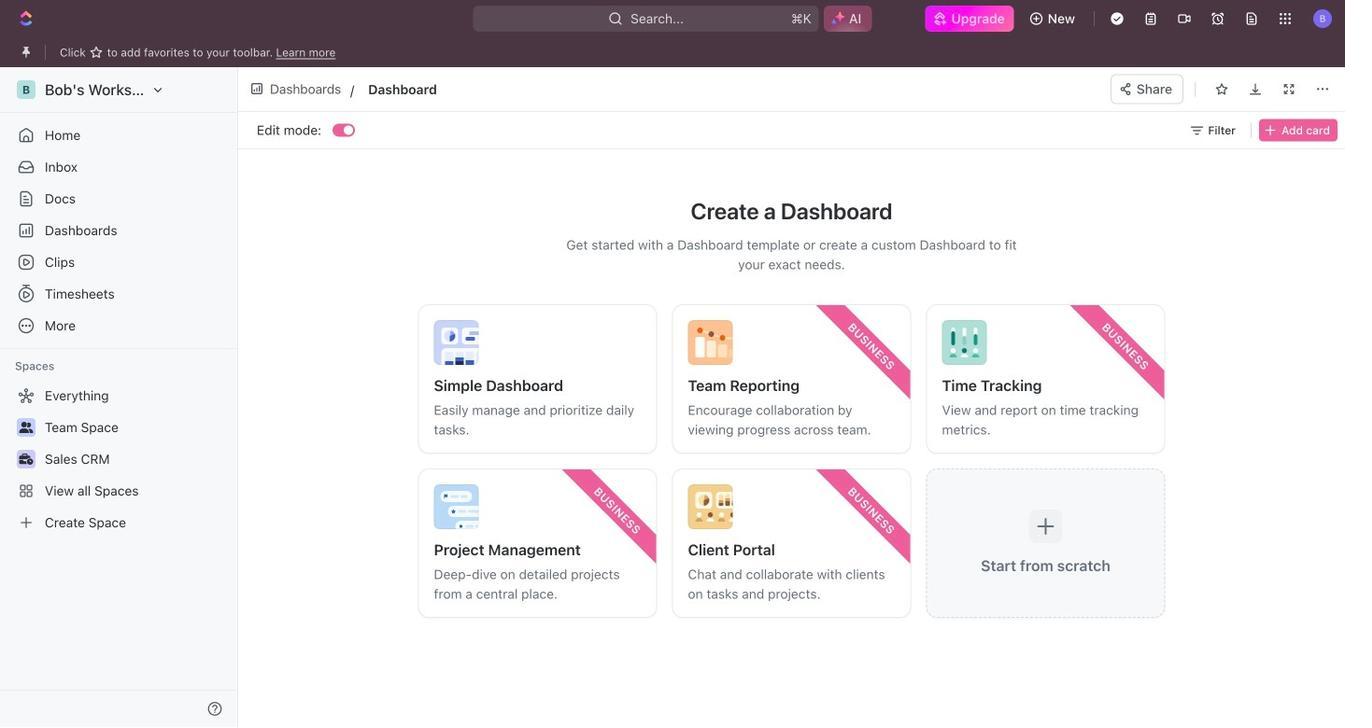 Task type: vqa. For each thing, say whether or not it's contained in the screenshot.
the bottommost Team Space, , element
no



Task type: describe. For each thing, give the bounding box(es) containing it.
project management image
[[434, 485, 479, 530]]

user group image
[[19, 422, 33, 433]]

time tracking image
[[942, 320, 987, 365]]

client portal image
[[688, 485, 733, 530]]



Task type: locate. For each thing, give the bounding box(es) containing it.
bob's workspace, , element
[[17, 80, 36, 99]]

simple dashboard image
[[434, 320, 479, 365]]

tree
[[7, 381, 230, 538]]

team reporting image
[[688, 320, 733, 365]]

business time image
[[19, 454, 33, 465]]

None text field
[[368, 78, 663, 101]]

sidebar navigation
[[0, 67, 242, 728]]

tree inside the sidebar 'navigation'
[[7, 381, 230, 538]]



